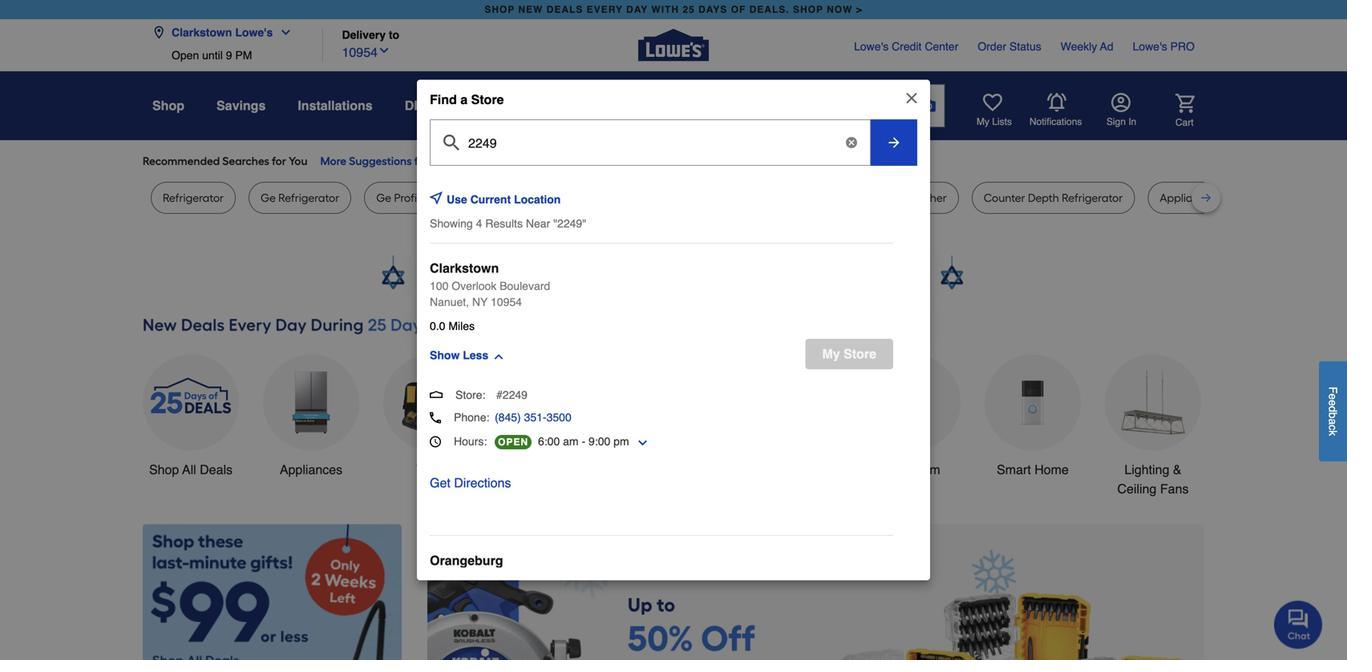 Task type: locate. For each thing, give the bounding box(es) containing it.
of
[[731, 4, 746, 15]]

refrigerator right "door"
[[591, 191, 652, 205]]

recommended
[[143, 154, 220, 168]]

0 horizontal spatial 10954
[[342, 45, 378, 60]]

0.0 miles
[[430, 320, 475, 333]]

history image
[[430, 437, 441, 448]]

0 horizontal spatial clarkstown
[[172, 26, 232, 39]]

clarkstown
[[172, 26, 232, 39], [430, 261, 499, 276]]

for right searches
[[272, 154, 286, 168]]

6:00 am - 9:00 pm
[[538, 435, 629, 448]]

0 vertical spatial chevron down image
[[273, 26, 292, 39]]

diy & ideas button
[[405, 91, 475, 120]]

0 horizontal spatial chevron down image
[[273, 26, 292, 39]]

a right find
[[460, 92, 468, 107]]

clarkstown inside button
[[172, 26, 232, 39]]

1 vertical spatial open
[[498, 437, 528, 448]]

lowe's left credit
[[854, 40, 889, 53]]

savings
[[217, 98, 266, 113]]

package
[[1214, 191, 1259, 205]]

25
[[683, 4, 695, 15]]

1 horizontal spatial clarkstown
[[430, 261, 499, 276]]

refrigerator right depth
[[1062, 191, 1123, 205]]

you left more
[[289, 154, 308, 168]]

location
[[514, 193, 561, 206]]

0 vertical spatial open
[[172, 49, 199, 62]]

all
[[182, 463, 196, 478]]

up to 50 percent off select tools and accessories. image
[[427, 525, 1205, 661]]

open for open until 9 pm
[[172, 49, 199, 62]]

my store
[[822, 347, 877, 362]]

lowe's
[[235, 26, 273, 39], [854, 40, 889, 53], [1133, 40, 1167, 53]]

2 you from the left
[[431, 154, 450, 168]]

10954 button
[[342, 41, 391, 62]]

day
[[626, 4, 648, 15]]

0 horizontal spatial lowe's
[[235, 26, 273, 39]]

clarkstown up open until 9 pm
[[172, 26, 232, 39]]

use
[[447, 193, 467, 206]]

refrigerator up showing
[[428, 191, 489, 205]]

store inside my store button
[[844, 347, 877, 362]]

weekly
[[1061, 40, 1097, 53]]

clarkstown inside clarkstown 100 overlook boulevard nanuet, ny 10954
[[430, 261, 499, 276]]

2 horizontal spatial lowe's
[[1133, 40, 1167, 53]]

order status
[[978, 40, 1041, 53]]

find a store
[[430, 92, 504, 107]]

a inside button
[[1327, 419, 1340, 425]]

1 horizontal spatial open
[[498, 437, 528, 448]]

5 refrigerator from the left
[[1062, 191, 1123, 205]]

refrigerator down more
[[278, 191, 339, 205]]

1 vertical spatial my
[[822, 347, 840, 362]]

clarkstown up overlook at left top
[[430, 261, 499, 276]]

4 refrigerator from the left
[[591, 191, 652, 205]]

1 vertical spatial &
[[1173, 463, 1182, 478]]

b
[[1327, 413, 1340, 419]]

you
[[289, 154, 308, 168], [431, 154, 450, 168]]

deals.
[[750, 4, 790, 15]]

searches
[[222, 154, 269, 168]]

open down phone: (845) 351-3500
[[498, 437, 528, 448]]

ny
[[472, 296, 488, 309]]

chevron down image
[[273, 26, 292, 39], [378, 44, 391, 57]]

1 horizontal spatial 10954
[[491, 296, 522, 309]]

:
[[484, 435, 487, 448]]

1 horizontal spatial &
[[1173, 463, 1182, 478]]

until
[[202, 49, 223, 62]]

0 horizontal spatial you
[[289, 154, 308, 168]]

gps image
[[430, 192, 443, 204]]

0 horizontal spatial ge
[[261, 191, 276, 205]]

my inside my lists link
[[977, 116, 990, 128]]

1 vertical spatial a
[[1327, 419, 1340, 425]]

"2249"
[[553, 217, 586, 230]]

0 horizontal spatial for
[[272, 154, 286, 168]]

shop up recommended
[[152, 98, 184, 113]]

100
[[430, 280, 449, 293]]

lowe's home improvement cart image
[[1176, 94, 1195, 113]]

3500
[[547, 411, 572, 424]]

1 vertical spatial clarkstown
[[430, 261, 499, 276]]

1 vertical spatial store
[[844, 347, 877, 362]]

1 refrigerator from the left
[[163, 191, 224, 205]]

lowe's credit center
[[854, 40, 959, 53]]

home
[[1035, 463, 1069, 478]]

shop left now
[[793, 4, 823, 15]]

my store button
[[805, 339, 893, 370]]

None search field
[[507, 84, 945, 142]]

2 ge from the left
[[376, 191, 391, 205]]

shop left all
[[149, 463, 179, 478]]

1 vertical spatial chevron down image
[[378, 44, 391, 57]]

1 horizontal spatial you
[[431, 154, 450, 168]]

ge left "profile"
[[376, 191, 391, 205]]

1 vertical spatial 10954
[[491, 296, 522, 309]]

& right diy
[[429, 98, 439, 113]]

1 vertical spatial shop
[[149, 463, 179, 478]]

lowe's up pm
[[235, 26, 273, 39]]

0 horizontal spatial store
[[471, 92, 504, 107]]

refrigerator for ge profile refrigerator
[[428, 191, 489, 205]]

my for my store
[[822, 347, 840, 362]]

clarkstown for clarkstown 100 overlook boulevard nanuet, ny 10954
[[430, 261, 499, 276]]

a
[[460, 92, 468, 107], [1327, 419, 1340, 425]]

appliances link
[[263, 355, 359, 480]]

more suggestions for you
[[320, 154, 450, 168]]

appliance package
[[1160, 191, 1259, 205]]

open
[[172, 49, 199, 62], [498, 437, 528, 448]]

1 horizontal spatial lowe's
[[854, 40, 889, 53]]

clarkstown lowe's button
[[152, 16, 299, 49]]

open for open
[[498, 437, 528, 448]]

get
[[430, 476, 451, 491]]

0 vertical spatial 10954
[[342, 45, 378, 60]]

& inside 'button'
[[429, 98, 439, 113]]

0 vertical spatial shop
[[152, 98, 184, 113]]

0 horizontal spatial open
[[172, 49, 199, 62]]

& inside lighting & ceiling fans
[[1173, 463, 1182, 478]]

0 horizontal spatial &
[[429, 98, 439, 113]]

1 horizontal spatial ge
[[376, 191, 391, 205]]

french door refrigerator
[[526, 191, 652, 205]]

smart home
[[997, 463, 1069, 478]]

f e e d b a c k button
[[1319, 362, 1347, 462]]

shop all deals
[[149, 463, 233, 478]]

10954 down the delivery
[[342, 45, 378, 60]]

0 vertical spatial a
[[460, 92, 468, 107]]

ge down searches
[[261, 191, 276, 205]]

installations button
[[298, 91, 373, 120]]

e up b
[[1327, 400, 1340, 406]]

e
[[1327, 394, 1340, 400], [1327, 400, 1340, 406]]

0 horizontal spatial shop
[[485, 4, 515, 15]]

notifications
[[1030, 116, 1082, 128]]

my lists
[[977, 116, 1012, 128]]

lowe's pro
[[1133, 40, 1195, 53]]

profile
[[394, 191, 426, 205]]

miles
[[449, 320, 475, 333]]

smart home link
[[985, 355, 1081, 480]]

1 ge from the left
[[261, 191, 276, 205]]

get directions
[[430, 476, 511, 491]]

for
[[272, 154, 286, 168], [414, 154, 429, 168]]

10954 down the boulevard
[[491, 296, 522, 309]]

& up fans at the bottom of the page
[[1173, 463, 1182, 478]]

to
[[389, 28, 399, 41]]

1 horizontal spatial chevron down image
[[378, 44, 391, 57]]

& for lighting
[[1173, 463, 1182, 478]]

weekly ad
[[1061, 40, 1114, 53]]

-
[[582, 435, 586, 448]]

#2249
[[496, 389, 528, 402]]

lowe's for lowe's credit center
[[854, 40, 889, 53]]

cart button
[[1153, 94, 1195, 129]]

my lists link
[[977, 93, 1012, 128]]

1 horizontal spatial a
[[1327, 419, 1340, 425]]

counter
[[984, 191, 1025, 205]]

shop these last-minute gifts. $99 or less. quantities are limited and won't last. image
[[143, 525, 402, 661]]

refrigerator for counter depth refrigerator
[[1062, 191, 1123, 205]]

lowe's left pro
[[1133, 40, 1167, 53]]

am
[[563, 435, 579, 448]]

1 horizontal spatial store
[[844, 347, 877, 362]]

1 you from the left
[[289, 154, 308, 168]]

shop left new
[[485, 4, 515, 15]]

1 horizontal spatial for
[[414, 154, 429, 168]]

deals
[[200, 463, 233, 478]]

2 for from the left
[[414, 154, 429, 168]]

a up k
[[1327, 419, 1340, 425]]

e up d
[[1327, 394, 1340, 400]]

lighting & ceiling fans
[[1118, 463, 1189, 497]]

& for diy
[[429, 98, 439, 113]]

you for more suggestions for you
[[431, 154, 450, 168]]

dishwasher
[[888, 191, 947, 205]]

days
[[699, 4, 728, 15]]

open left until at the top left
[[172, 49, 199, 62]]

ideas
[[442, 98, 475, 113]]

refrigerator down recommended
[[163, 191, 224, 205]]

sign
[[1107, 116, 1126, 128]]

my for my lists
[[977, 116, 990, 128]]

store
[[471, 92, 504, 107], [844, 347, 877, 362]]

0 vertical spatial clarkstown
[[172, 26, 232, 39]]

with
[[651, 4, 679, 15]]

0 horizontal spatial my
[[822, 347, 840, 362]]

weekly ad link
[[1061, 38, 1114, 55]]

you up the gps icon
[[431, 154, 450, 168]]

for left the chevron right icon
[[414, 154, 429, 168]]

0 vertical spatial my
[[977, 116, 990, 128]]

order
[[978, 40, 1007, 53]]

3 refrigerator from the left
[[428, 191, 489, 205]]

1 horizontal spatial shop
[[793, 4, 823, 15]]

sign in button
[[1107, 93, 1137, 128]]

0 vertical spatial &
[[429, 98, 439, 113]]

lowe's for lowe's pro
[[1133, 40, 1167, 53]]

lighting & ceiling fans link
[[1105, 355, 1201, 499]]

1 horizontal spatial my
[[977, 116, 990, 128]]

0 horizontal spatial a
[[460, 92, 468, 107]]

k
[[1327, 431, 1340, 436]]

1 for from the left
[[272, 154, 286, 168]]

351-
[[524, 411, 547, 424]]

cart
[[1176, 117, 1194, 128]]

my inside my store button
[[822, 347, 840, 362]]



Task type: vqa. For each thing, say whether or not it's contained in the screenshot.
the top 28
no



Task type: describe. For each thing, give the bounding box(es) containing it.
clarkstown for clarkstown lowe's
[[172, 26, 232, 39]]

lowe's home improvement account image
[[1111, 93, 1131, 112]]

lowe's home improvement logo image
[[638, 10, 709, 81]]

pagoda image
[[430, 389, 443, 401]]

more
[[320, 154, 346, 168]]

2 shop from the left
[[793, 4, 823, 15]]

9
[[226, 49, 232, 62]]

in
[[1129, 116, 1137, 128]]

near
[[526, 217, 550, 230]]

arrow right image
[[886, 135, 902, 151]]

lighting
[[1125, 463, 1170, 478]]

counter depth refrigerator
[[984, 191, 1123, 205]]

showing                                      4                                     results near "2249"
[[430, 217, 586, 230]]

you for recommended searches for you
[[289, 154, 308, 168]]

f e e d b a c k
[[1327, 387, 1340, 436]]

camera image
[[921, 98, 937, 114]]

center
[[925, 40, 959, 53]]

0 vertical spatial store
[[471, 92, 504, 107]]

chat invite button image
[[1274, 601, 1323, 650]]

4
[[476, 217, 482, 230]]

shop for shop all deals
[[149, 463, 179, 478]]

shop new deals every day with 25 days of deals. shop now > link
[[481, 0, 866, 19]]

directions
[[454, 476, 511, 491]]

savings button
[[217, 91, 266, 120]]

show less
[[430, 349, 488, 362]]

refrigerator for french door refrigerator
[[591, 191, 652, 205]]

pm
[[235, 49, 252, 62]]

10954 inside clarkstown 100 overlook boulevard nanuet, ny 10954
[[491, 296, 522, 309]]

use current location
[[447, 193, 561, 206]]

tools link
[[383, 355, 480, 480]]

1 e from the top
[[1327, 394, 1340, 400]]

results
[[485, 217, 523, 230]]

2 e from the top
[[1327, 400, 1340, 406]]

nanuet,
[[430, 296, 469, 309]]

open until 9 pm
[[172, 49, 252, 62]]

pro
[[1171, 40, 1195, 53]]

ad
[[1100, 40, 1114, 53]]

c
[[1327, 425, 1340, 431]]

for for searches
[[272, 154, 286, 168]]

lists
[[992, 116, 1012, 128]]

for for suggestions
[[414, 154, 429, 168]]

store:
[[456, 389, 485, 402]]

installations
[[298, 98, 373, 113]]

credit
[[892, 40, 922, 53]]

deals
[[547, 4, 583, 15]]

clarkstown lowe's
[[172, 26, 273, 39]]

orangeburg
[[430, 554, 503, 569]]

get directions link
[[430, 474, 511, 493]]

hours :
[[454, 435, 487, 448]]

show
[[430, 349, 460, 362]]

lowe's inside button
[[235, 26, 273, 39]]

phone: (845) 351-3500
[[454, 411, 572, 424]]

lowe's home improvement lists image
[[983, 93, 1002, 112]]

less
[[463, 349, 488, 362]]

6:00
[[538, 435, 560, 448]]

current
[[470, 193, 511, 206]]

recommended searches for you heading
[[143, 153, 1205, 169]]

orangeburg link
[[430, 552, 503, 571]]

smart
[[997, 463, 1031, 478]]

suggestions
[[349, 154, 412, 168]]

close image
[[904, 90, 920, 106]]

pm
[[614, 435, 629, 448]]

ge for ge profile refrigerator
[[376, 191, 391, 205]]

lowe's pro link
[[1133, 38, 1195, 55]]

>
[[856, 4, 863, 15]]

phone:
[[454, 411, 489, 424]]

f
[[1327, 387, 1340, 394]]

every
[[587, 4, 623, 15]]

lowe's wishes you and your family a happy hanukkah. image
[[143, 256, 1205, 296]]

french
[[526, 191, 561, 205]]

fans
[[1160, 482, 1189, 497]]

Search Query text field
[[508, 85, 872, 127]]

1 shop from the left
[[485, 4, 515, 15]]

10954 inside button
[[342, 45, 378, 60]]

location image
[[152, 26, 165, 39]]

appliances
[[280, 463, 343, 478]]

diy
[[405, 98, 426, 113]]

new deals every day during 25 days of deals image
[[143, 312, 1205, 339]]

2 refrigerator from the left
[[278, 191, 339, 205]]

ge profile refrigerator
[[376, 191, 489, 205]]

hours
[[454, 435, 484, 448]]

showing
[[430, 217, 473, 230]]

depth
[[1028, 191, 1059, 205]]

bathroom link
[[864, 355, 961, 480]]

chevron down image inside 10954 button
[[378, 44, 391, 57]]

appliance
[[1160, 191, 1212, 205]]

status
[[1010, 40, 1041, 53]]

use current location button
[[447, 182, 586, 217]]

bathroom
[[885, 463, 940, 478]]

phone image
[[430, 413, 441, 424]]

lowe's home improvement notification center image
[[1047, 93, 1067, 112]]

diy & ideas
[[405, 98, 475, 113]]

shop button
[[152, 91, 184, 120]]

chevron right image
[[450, 155, 463, 168]]

Zip Code, City, State or Store # text field
[[436, 127, 864, 151]]

recommended searches for you
[[143, 154, 308, 168]]

delivery
[[342, 28, 386, 41]]

ge for ge refrigerator
[[261, 191, 276, 205]]

shop all deals link
[[143, 355, 239, 480]]

(845)
[[495, 411, 521, 424]]

shop for shop
[[152, 98, 184, 113]]



